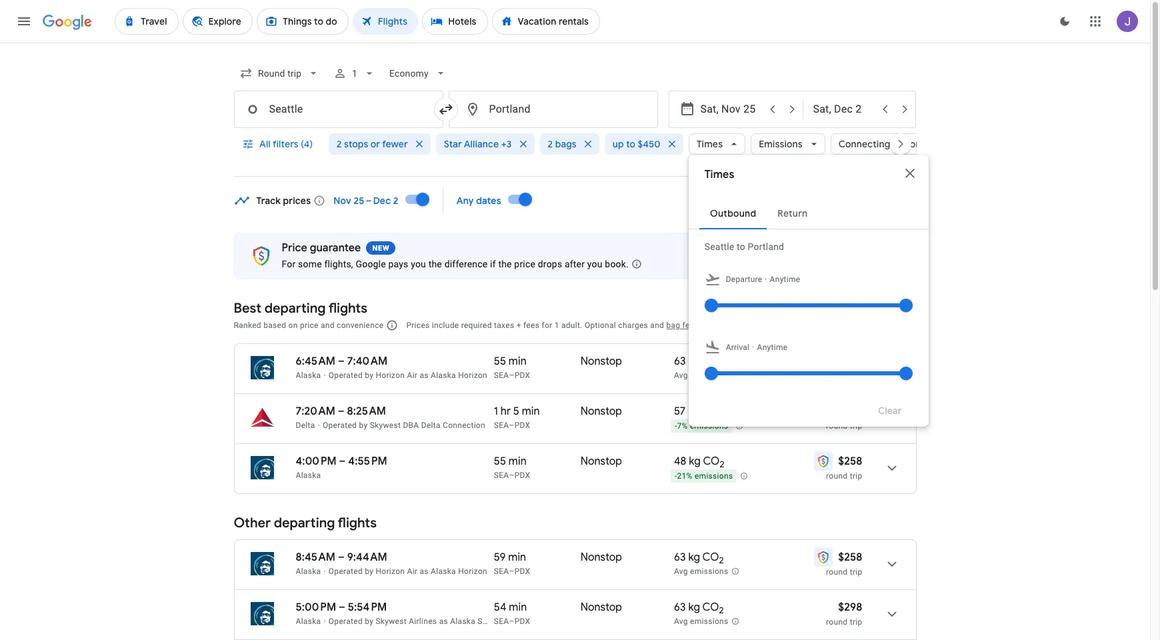Task type: locate. For each thing, give the bounding box(es) containing it.
other departing flights
[[234, 515, 377, 532]]

Arrival time: 8:25 AM. text field
[[347, 405, 386, 418]]

horizon left 59 min sea – pdx
[[458, 567, 488, 576]]

-
[[675, 422, 677, 431], [675, 472, 677, 481]]

1 vertical spatial operated by horizon air as alaska horizon
[[329, 567, 488, 576]]

$258
[[839, 455, 863, 468], [839, 551, 863, 564]]

fees right bag
[[683, 321, 699, 330]]

min right 59
[[509, 551, 527, 564]]

sea for 5:54 pm
[[494, 617, 509, 626]]

round
[[827, 372, 848, 381], [827, 422, 848, 431], [827, 472, 848, 481], [827, 568, 848, 577], [827, 618, 848, 627]]

– left 4:55 pm
[[339, 455, 346, 468]]

0 vertical spatial as
[[420, 371, 429, 380]]

3 nonstop from the top
[[581, 455, 622, 468]]

round up $258 text box
[[827, 422, 848, 431]]

total duration 55 min. element down for
[[494, 355, 581, 370]]

nonstop for 7:40 am
[[581, 355, 622, 368]]

round trip down 178 us dollars text box
[[827, 372, 863, 381]]

operated by horizon air as alaska horizon for 7:40 am
[[329, 371, 488, 380]]

1 55 from the top
[[494, 355, 506, 368]]

6:45 am – 7:40 am
[[296, 355, 388, 368]]

by down 7:40 am text field
[[365, 371, 374, 380]]

air up dba
[[407, 371, 418, 380]]

1 inside 1 hr 5 min sea – pdx
[[494, 405, 498, 418]]

– inside 59 min sea – pdx
[[509, 567, 515, 576]]

min down 1 hr 5 min sea – pdx
[[509, 455, 527, 468]]

alaska down 6:45 am
[[296, 371, 321, 380]]

horizon
[[376, 371, 405, 380], [458, 371, 488, 380], [376, 567, 405, 576], [458, 567, 488, 576]]

alaska down 5:00 pm
[[296, 617, 321, 626]]

operated for 7:40 am
[[329, 371, 363, 380]]

loading results progress bar
[[0, 43, 1151, 45]]

nonstop for 9:44 am
[[581, 551, 622, 564]]

(4)
[[301, 138, 313, 150]]

as up airlines
[[420, 567, 429, 576]]

trip down 258 us dollars text box
[[850, 568, 863, 577]]

0 vertical spatial skywest
[[370, 421, 401, 430]]

1 round trip from the top
[[827, 372, 863, 381]]

3 avg emissions from the top
[[674, 617, 729, 627]]

– up 5
[[509, 371, 515, 380]]

min down +
[[509, 355, 527, 368]]

3 trip from the top
[[850, 472, 863, 481]]

1 vertical spatial to
[[737, 242, 746, 252]]

alaska inside 4:00 pm – 4:55 pm alaska
[[296, 471, 321, 480]]

fees right +
[[524, 321, 540, 330]]

round down 178 us dollars text box
[[827, 372, 848, 381]]

2 55 from the top
[[494, 455, 506, 468]]

1 delta from the left
[[296, 421, 315, 430]]

$258 left the flight details. leaves seattle-tacoma international airport at 4:00 pm on saturday, november 25 and arrives at portland international airport at 4:55 pm on saturday, november 25. image
[[839, 455, 863, 468]]

by for 7:40 am
[[365, 371, 374, 380]]

google
[[356, 259, 386, 270]]

59 min sea – pdx
[[494, 551, 531, 576]]

next image
[[885, 128, 917, 160]]

Departure text field
[[701, 91, 762, 127]]

pdx for 4:55 pm
[[515, 471, 531, 480]]

4 round trip from the top
[[827, 568, 863, 577]]

– down total duration 54 min. element
[[509, 617, 515, 626]]

1 inside "popup button"
[[352, 68, 357, 79]]

ranked based on price and convenience
[[234, 321, 384, 330]]

Departure time: 5:00 PM. text field
[[296, 601, 336, 614]]

1 vertical spatial $258
[[839, 551, 863, 564]]

2 operated by horizon air as alaska horizon from the top
[[329, 567, 488, 576]]

find the best price region
[[234, 183, 917, 222]]

8:45 am
[[296, 551, 336, 564]]

5 nonstop from the top
[[581, 601, 622, 614]]

0 vertical spatial $258
[[839, 455, 863, 468]]

0 vertical spatial price
[[515, 259, 536, 270]]

0 horizontal spatial to
[[627, 138, 636, 150]]

as
[[420, 371, 429, 380], [420, 567, 429, 576], [439, 617, 448, 626]]

1 horizontal spatial the
[[499, 259, 512, 270]]

learn more about price guarantee image
[[621, 248, 653, 280]]

trip down the $298 text field
[[850, 618, 863, 627]]

4 nonstop from the top
[[581, 551, 622, 564]]

55 for 7:40 am
[[494, 355, 506, 368]]

1 horizontal spatial you
[[588, 259, 603, 270]]

55
[[494, 355, 506, 368], [494, 455, 506, 468]]

round trip up $258 text box
[[827, 422, 863, 431]]

kg
[[689, 355, 701, 368], [689, 405, 700, 418], [689, 455, 701, 468], [689, 551, 701, 564], [689, 601, 701, 614]]

0 vertical spatial 63
[[674, 355, 686, 368]]

the right if
[[499, 259, 512, 270]]

0 vertical spatial 63 kg co 2
[[674, 355, 724, 370]]

anytime down portland
[[770, 275, 801, 284]]

co for 8:45 am – 9:44 am
[[703, 551, 720, 564]]

2 delta from the left
[[421, 421, 441, 430]]

if
[[490, 259, 496, 270]]

avg
[[674, 371, 688, 380], [674, 567, 688, 577], [674, 617, 688, 627]]

required
[[461, 321, 492, 330]]

trip down $258 text box
[[850, 472, 863, 481]]

skywest for airlines
[[376, 617, 407, 626]]

alaska down 8:45 am
[[296, 567, 321, 576]]

up to $450
[[613, 138, 661, 150]]

1 vertical spatial avg
[[674, 567, 688, 577]]

$178
[[841, 355, 863, 368]]

25 – dec
[[354, 194, 391, 206]]

operated down 8:45 am – 9:44 am
[[329, 567, 363, 576]]

- for 57
[[675, 422, 677, 431]]

any dates
[[457, 194, 502, 206]]

learn more about ranking image
[[387, 320, 399, 332]]

2 you from the left
[[588, 259, 603, 270]]

1 vertical spatial avg emissions
[[674, 567, 729, 577]]

pdx down 5
[[515, 421, 531, 430]]

2 sea from the top
[[494, 421, 509, 430]]

nonstop flight. element for 6:45 am – 7:40 am
[[581, 355, 622, 370]]

55 min sea – pdx for 7:40 am
[[494, 355, 531, 380]]

1 horizontal spatial and
[[651, 321, 665, 330]]

1 air from the top
[[407, 371, 418, 380]]

book.
[[605, 259, 629, 270]]

1 vertical spatial 55
[[494, 455, 506, 468]]

2 total duration 55 min. element from the top
[[494, 455, 581, 470]]

1 vertical spatial price
[[300, 321, 319, 330]]

pdx up 5
[[515, 371, 531, 380]]

sea down 1 hr 5 min sea – pdx
[[494, 471, 509, 480]]

min for 9:44 am
[[509, 551, 527, 564]]

1
[[352, 68, 357, 79], [555, 321, 560, 330], [494, 405, 498, 418]]

you
[[411, 259, 426, 270], [588, 259, 603, 270]]

operated down 6:45 am – 7:40 am
[[329, 371, 363, 380]]

55 for 4:55 pm
[[494, 455, 506, 468]]

0 horizontal spatial and
[[321, 321, 335, 330]]

pdx down total duration 54 min. element
[[515, 617, 531, 626]]

1 $258 from the top
[[839, 455, 863, 468]]

pdx down total duration 59 min. element
[[515, 567, 531, 576]]

1 - from the top
[[675, 422, 677, 431]]

0 vertical spatial total duration 55 min. element
[[494, 355, 581, 370]]

63 kg co 2 for 57
[[674, 355, 724, 370]]

0 horizontal spatial fees
[[524, 321, 540, 330]]

or
[[371, 138, 380, 150]]

horizon down 7:40 am text field
[[376, 371, 405, 380]]

co inside 48 kg co 2
[[703, 455, 720, 468]]

2 and from the left
[[651, 321, 665, 330]]

–
[[338, 355, 345, 368], [509, 371, 515, 380], [338, 405, 345, 418], [509, 421, 515, 430], [339, 455, 346, 468], [509, 471, 515, 480], [338, 551, 345, 564], [509, 567, 515, 576], [339, 601, 346, 614], [509, 617, 515, 626]]

to for up
[[627, 138, 636, 150]]

nonstop
[[581, 355, 622, 368], [581, 405, 622, 418], [581, 455, 622, 468], [581, 551, 622, 564], [581, 601, 622, 614]]

2 - from the top
[[675, 472, 677, 481]]

298 US dollars text field
[[839, 601, 863, 614]]

air for 7:40 am
[[407, 371, 418, 380]]

0 vertical spatial avg
[[674, 371, 688, 380]]

1 vertical spatial skywest
[[376, 617, 407, 626]]

track prices
[[257, 194, 311, 206]]

nonstop flight. element for 5:00 pm – 5:54 pm
[[581, 601, 622, 616]]

2 vertical spatial 1
[[494, 405, 498, 418]]

flights up convenience
[[329, 300, 368, 317]]

0 vertical spatial to
[[627, 138, 636, 150]]

and left bag
[[651, 321, 665, 330]]

2 horizontal spatial 1
[[555, 321, 560, 330]]

alaska
[[296, 371, 321, 380], [431, 371, 456, 380], [296, 471, 321, 480], [296, 567, 321, 576], [431, 567, 456, 576], [296, 617, 321, 626], [450, 617, 476, 626]]

2 55 min sea – pdx from the top
[[494, 455, 531, 480]]

skywest down arrival time: 8:25 am. text field at left
[[370, 421, 401, 430]]

1 63 kg co 2 from the top
[[674, 355, 724, 370]]

co for 6:45 am – 7:40 am
[[703, 355, 720, 368]]

total duration 55 min. element down 1 hr 5 min sea – pdx
[[494, 455, 581, 470]]

1 vertical spatial total duration 55 min. element
[[494, 455, 581, 470]]

2 63 from the top
[[674, 551, 686, 564]]

0 vertical spatial times
[[697, 138, 723, 150]]

0 vertical spatial departing
[[265, 300, 326, 317]]

2 avg emissions from the top
[[674, 567, 729, 577]]

2 vertical spatial as
[[439, 617, 448, 626]]

price
[[515, 259, 536, 270], [300, 321, 319, 330]]

4 sea from the top
[[494, 567, 509, 576]]

0 horizontal spatial 1
[[352, 68, 357, 79]]

sea inside 59 min sea – pdx
[[494, 567, 509, 576]]

1 round from the top
[[827, 372, 848, 381]]

55 min sea – pdx for 4:55 pm
[[494, 455, 531, 480]]

1 and from the left
[[321, 321, 335, 330]]

None search field
[[234, 57, 951, 427]]

as for 5:54 pm
[[420, 567, 429, 576]]

avg for 63
[[674, 567, 688, 577]]

trip for 9:44 am
[[850, 568, 863, 577]]

kg inside 48 kg co 2
[[689, 455, 701, 468]]

airlines
[[409, 617, 437, 626]]

min inside 54 min sea – pdx
[[509, 601, 527, 614]]

4 nonstop flight. element from the top
[[581, 551, 622, 566]]

as for 8:25 am
[[420, 371, 429, 380]]

Return text field
[[814, 91, 875, 127]]

2 inside find the best price region
[[393, 194, 399, 206]]

round trip
[[827, 372, 863, 381], [827, 422, 863, 431], [827, 472, 863, 481], [827, 568, 863, 577]]

to inside up to $450 popup button
[[627, 138, 636, 150]]

2 air from the top
[[407, 567, 418, 576]]

operated by horizon air as alaska horizon down 7:40 am text field
[[329, 371, 488, 380]]

5 pdx from the top
[[515, 617, 531, 626]]

departure
[[726, 275, 763, 284]]

to
[[627, 138, 636, 150], [737, 242, 746, 252]]

and down 'best departing flights'
[[321, 321, 335, 330]]

nov 25 – dec 2
[[334, 194, 399, 206]]

avg emissions for 57
[[674, 371, 729, 380]]

horizon down arrival time: 9:44 am. text field
[[376, 567, 405, 576]]

2 inside 2 stops or fewer popup button
[[337, 138, 342, 150]]

flights up arrival time: 9:44 am. text field
[[338, 515, 377, 532]]

– down 5
[[509, 421, 515, 430]]

total duration 55 min. element for 48
[[494, 455, 581, 470]]

- down 57
[[675, 422, 677, 431]]

1 pdx from the top
[[515, 371, 531, 380]]

2 trip from the top
[[850, 422, 863, 431]]

round down $258 text box
[[827, 472, 848, 481]]

55 down taxes
[[494, 355, 506, 368]]

1 55 min sea – pdx from the top
[[494, 355, 531, 380]]

min
[[509, 355, 527, 368], [522, 405, 540, 418], [509, 455, 527, 468], [509, 551, 527, 564], [509, 601, 527, 614]]

0 horizontal spatial you
[[411, 259, 426, 270]]

3 nonstop flight. element from the top
[[581, 455, 622, 470]]

alliance
[[464, 138, 499, 150]]

fees
[[524, 321, 540, 330], [683, 321, 699, 330]]

55 min sea – pdx
[[494, 355, 531, 380], [494, 455, 531, 480]]

None field
[[234, 61, 325, 85], [384, 61, 453, 85], [234, 61, 325, 85], [384, 61, 453, 85]]

by down 5:54 pm
[[365, 617, 374, 626]]

anytime right arrival
[[758, 343, 788, 352]]

5 trip from the top
[[850, 618, 863, 627]]

operated down 5:00 pm – 5:54 pm
[[329, 617, 363, 626]]

-21% emissions
[[675, 472, 733, 481]]

1 vertical spatial as
[[420, 567, 429, 576]]

round trip down 258 us dollars text box
[[827, 568, 863, 577]]

63 kg co 2 for 63
[[674, 551, 724, 567]]

0 vertical spatial 55
[[494, 355, 506, 368]]

6:45 am
[[296, 355, 336, 368]]

delta
[[296, 421, 315, 430], [421, 421, 441, 430]]

alaska down "departure time: 4:00 pm." 'text box'
[[296, 471, 321, 480]]

total duration 55 min. element
[[494, 355, 581, 370], [494, 455, 581, 470]]

5:00 pm – 5:54 pm
[[296, 601, 387, 614]]

departing up on
[[265, 300, 326, 317]]

2 pdx from the top
[[515, 421, 531, 430]]

alaska down include
[[431, 371, 456, 380]]

1 vertical spatial departing
[[274, 515, 335, 532]]

55 down 1 hr 5 min sea – pdx
[[494, 455, 506, 468]]

$298 round trip
[[827, 601, 863, 627]]

leaves seattle-tacoma international airport at 8:45 am on saturday, november 25 and arrives at portland international airport at 9:44 am on saturday, november 25. element
[[296, 551, 387, 564]]

sea inside 54 min sea – pdx
[[494, 617, 509, 626]]

63
[[674, 355, 686, 368], [674, 551, 686, 564], [674, 601, 686, 614]]

times down departure text box
[[697, 138, 723, 150]]

by down arrival time: 9:44 am. text field
[[365, 567, 374, 576]]

sea up hr
[[494, 371, 509, 380]]

min for 5:54 pm
[[509, 601, 527, 614]]

operated for 9:44 am
[[329, 567, 363, 576]]

55 min sea – pdx down 1 hr 5 min sea – pdx
[[494, 455, 531, 480]]

5
[[514, 405, 520, 418]]

1 trip from the top
[[850, 372, 863, 381]]

1 hr 5 min sea – pdx
[[494, 405, 540, 430]]

1 vertical spatial 55 min sea – pdx
[[494, 455, 531, 480]]

59
[[494, 551, 506, 564]]

price guarantee
[[282, 242, 361, 255]]

0 vertical spatial 55 min sea – pdx
[[494, 355, 531, 380]]

operated by horizon air as alaska horizon down arrival time: 9:44 am. text field
[[329, 567, 488, 576]]

3 63 kg co 2 from the top
[[674, 601, 724, 617]]

5 nonstop flight. element from the top
[[581, 601, 622, 616]]

$258 left flight details. leaves seattle-tacoma international airport at 8:45 am on saturday, november 25 and arrives at portland international airport at 9:44 am on saturday, november 25. icon
[[839, 551, 863, 564]]

min right 54
[[509, 601, 527, 614]]

1 63 from the top
[[674, 355, 686, 368]]

4 trip from the top
[[850, 568, 863, 577]]

3 sea from the top
[[494, 471, 509, 480]]

4 round from the top
[[827, 568, 848, 577]]

avg for 57
[[674, 371, 688, 380]]

star
[[444, 138, 462, 150]]

2
[[337, 138, 342, 150], [548, 138, 553, 150], [393, 194, 399, 206], [720, 359, 724, 370], [720, 459, 725, 470], [720, 555, 724, 567], [720, 605, 724, 617]]

times down "times" popup button
[[705, 168, 735, 181]]

55 min sea – pdx down +
[[494, 355, 531, 380]]

other
[[234, 515, 271, 532]]

pdx down 1 hr 5 min sea – pdx
[[515, 471, 531, 480]]

all
[[259, 138, 270, 150]]

flights for best departing flights
[[329, 300, 368, 317]]

0 vertical spatial anytime
[[770, 275, 801, 284]]

to right up
[[627, 138, 636, 150]]

1 vertical spatial flights
[[338, 515, 377, 532]]

trip for 4:55 pm
[[850, 472, 863, 481]]

departing up departure time: 8:45 am. text box
[[274, 515, 335, 532]]

price right on
[[300, 321, 319, 330]]

1 horizontal spatial fees
[[683, 321, 699, 330]]

bags
[[555, 138, 577, 150]]

1 operated by horizon air as alaska horizon from the top
[[329, 371, 488, 380]]

prices
[[283, 194, 311, 206]]

operated
[[329, 371, 363, 380], [323, 421, 357, 430], [329, 567, 363, 576], [329, 617, 363, 626]]

1 vertical spatial -
[[675, 472, 677, 481]]

round down the $298 text field
[[827, 618, 848, 627]]

+3
[[501, 138, 512, 150]]

4 pdx from the top
[[515, 567, 531, 576]]

times inside "times" popup button
[[697, 138, 723, 150]]

round trip down $258 text box
[[827, 472, 863, 481]]

leaves seattle-tacoma international airport at 7:20 am on saturday, november 25 and arrives at portland international airport at 8:25 am on saturday, november 25. element
[[296, 405, 386, 418]]

sea down 59
[[494, 567, 509, 576]]

min right 5
[[522, 405, 540, 418]]

1 horizontal spatial delta
[[421, 421, 441, 430]]

round down 258 us dollars text box
[[827, 568, 848, 577]]

Departure time: 8:45 AM. text field
[[296, 551, 336, 564]]

0 horizontal spatial the
[[429, 259, 442, 270]]

None text field
[[449, 91, 658, 128]]

1 vertical spatial anytime
[[758, 343, 788, 352]]

2 nonstop flight. element from the top
[[581, 405, 622, 420]]

delta down departure time: 7:20 am. text box
[[296, 421, 315, 430]]

flight details. leaves seattle-tacoma international airport at 5:00 pm on saturday, november 25 and arrives at portland international airport at 5:54 pm on saturday, november 25. image
[[876, 598, 908, 630]]

2 vertical spatial avg emissions
[[674, 617, 729, 627]]

2 vertical spatial avg
[[674, 617, 688, 627]]

0 vertical spatial -
[[675, 422, 677, 431]]

skywest for dba
[[370, 421, 401, 430]]

flights,
[[325, 259, 353, 270]]

air up operated by skywest airlines as alaska skywest
[[407, 567, 418, 576]]

0 horizontal spatial delta
[[296, 421, 315, 430]]

3 pdx from the top
[[515, 471, 531, 480]]

0 vertical spatial flights
[[329, 300, 368, 317]]

the
[[429, 259, 442, 270], [499, 259, 512, 270]]

1 vertical spatial 63
[[674, 551, 686, 564]]

 image
[[318, 421, 320, 430]]

connecting airports
[[839, 138, 929, 150]]

2 inside 2 bags popup button
[[548, 138, 553, 150]]

sort by: button
[[856, 313, 917, 337]]

0 vertical spatial 1
[[352, 68, 357, 79]]

emissions for 55 min
[[691, 371, 729, 380]]

sea down hr
[[494, 421, 509, 430]]

3 round trip from the top
[[827, 472, 863, 481]]

1 you from the left
[[411, 259, 426, 270]]

1 horizontal spatial to
[[737, 242, 746, 252]]

0 vertical spatial avg emissions
[[674, 371, 729, 380]]

3 round from the top
[[827, 472, 848, 481]]

7:40 am
[[347, 355, 388, 368]]

you right after at top
[[588, 259, 603, 270]]

1 vertical spatial 63 kg co 2
[[674, 551, 724, 567]]

0 vertical spatial operated by horizon air as alaska horizon
[[329, 371, 488, 380]]

leaves seattle-tacoma international airport at 4:00 pm on saturday, november 25 and arrives at portland international airport at 4:55 pm on saturday, november 25. element
[[296, 455, 387, 468]]

None text field
[[234, 91, 443, 128]]

connecting airports button
[[831, 128, 951, 160]]

sea down 54
[[494, 617, 509, 626]]

8:45 am – 9:44 am
[[296, 551, 387, 564]]

- down 48
[[675, 472, 677, 481]]

2 nonstop from the top
[[581, 405, 622, 418]]

as down prices
[[420, 371, 429, 380]]

1 horizontal spatial 1
[[494, 405, 498, 418]]

sea for 4:55 pm
[[494, 471, 509, 480]]

co
[[703, 355, 720, 368], [703, 405, 719, 418], [703, 455, 720, 468], [703, 551, 720, 564], [703, 601, 720, 614]]

– inside 1 hr 5 min sea – pdx
[[509, 421, 515, 430]]

2 $258 from the top
[[839, 551, 863, 564]]

1 total duration 55 min. element from the top
[[494, 355, 581, 370]]

1 vertical spatial air
[[407, 567, 418, 576]]

fewer
[[382, 138, 408, 150]]

main content
[[234, 183, 917, 640]]

sort by:
[[861, 319, 896, 331]]

0 vertical spatial air
[[407, 371, 418, 380]]

48 kg co 2
[[674, 455, 725, 470]]

min inside 59 min sea – pdx
[[509, 551, 527, 564]]

1 nonstop flight. element from the top
[[581, 355, 622, 370]]

5 round from the top
[[827, 618, 848, 627]]

nonstop flight. element
[[581, 355, 622, 370], [581, 405, 622, 420], [581, 455, 622, 470], [581, 551, 622, 566], [581, 601, 622, 616]]

5 sea from the top
[[494, 617, 509, 626]]

price left drops
[[515, 259, 536, 270]]

7%
[[677, 422, 688, 431]]

pdx inside 59 min sea – pdx
[[515, 567, 531, 576]]

as right airlines
[[439, 617, 448, 626]]

1 nonstop from the top
[[581, 355, 622, 368]]

convenience
[[337, 321, 384, 330]]

trip down 178 us dollars text box
[[850, 372, 863, 381]]

all filters (4)
[[259, 138, 313, 150]]

you right pays
[[411, 259, 426, 270]]

avg emissions
[[674, 371, 729, 380], [674, 567, 729, 577], [674, 617, 729, 627]]

Departure time: 4:00 PM. text field
[[296, 455, 337, 468]]

skywest down 5:54 pm
[[376, 617, 407, 626]]

pdx inside 54 min sea – pdx
[[515, 617, 531, 626]]

3 avg from the top
[[674, 617, 688, 627]]

to right "seattle"
[[737, 242, 746, 252]]

1 avg emissions from the top
[[674, 371, 729, 380]]

2 63 kg co 2 from the top
[[674, 551, 724, 567]]

Arrival time: 7:40 AM. text field
[[347, 355, 388, 368]]

pdx
[[515, 371, 531, 380], [515, 421, 531, 430], [515, 471, 531, 480], [515, 567, 531, 576], [515, 617, 531, 626]]

57 kg co
[[674, 405, 719, 418]]

1 avg from the top
[[674, 371, 688, 380]]

2 vertical spatial 63
[[674, 601, 686, 614]]

departing for best
[[265, 300, 326, 317]]

new
[[373, 244, 390, 253]]

2 vertical spatial 63 kg co 2
[[674, 601, 724, 617]]

1 sea from the top
[[494, 371, 509, 380]]

2 avg from the top
[[674, 567, 688, 577]]

departing for other
[[274, 515, 335, 532]]

the left the difference
[[429, 259, 442, 270]]

– down total duration 59 min. element
[[509, 567, 515, 576]]

delta right dba
[[421, 421, 441, 430]]

trip up $258 text box
[[850, 422, 863, 431]]



Task type: vqa. For each thing, say whether or not it's contained in the screenshot.
Destination, Select Multiple Airports image
no



Task type: describe. For each thing, give the bounding box(es) containing it.
Departure time: 6:45 AM. text field
[[296, 355, 336, 368]]

3 63 from the top
[[674, 601, 686, 614]]

sea for 9:44 am
[[494, 567, 509, 576]]

drops
[[538, 259, 563, 270]]

by:
[[882, 319, 896, 331]]

178 US dollars text field
[[841, 355, 863, 368]]

round inside $298 round trip
[[827, 618, 848, 627]]

$258 for 63
[[839, 551, 863, 564]]

round for 9:44 am
[[827, 568, 848, 577]]

emissions for 59 min
[[691, 567, 729, 577]]

filters
[[272, 138, 298, 150]]

trip inside $298 round trip
[[850, 618, 863, 627]]

kg for 6:45 am – 7:40 am
[[689, 355, 701, 368]]

alaska up airlines
[[431, 567, 456, 576]]

258 US dollars text field
[[839, 551, 863, 564]]

New feature text field
[[367, 242, 396, 255]]

1 for 1 hr 5 min sea – pdx
[[494, 405, 498, 418]]

– down 1 hr 5 min sea – pdx
[[509, 471, 515, 480]]

change appearance image
[[1049, 5, 1081, 37]]

hr
[[501, 405, 511, 418]]

co for 5:00 pm – 5:54 pm
[[703, 601, 720, 614]]

21%
[[677, 472, 693, 481]]

2 fees from the left
[[683, 321, 699, 330]]

include
[[432, 321, 459, 330]]

bag fees button
[[667, 321, 699, 330]]

arrival
[[726, 343, 750, 352]]

kg for 8:45 am – 9:44 am
[[689, 551, 701, 564]]

any
[[457, 194, 474, 206]]

total duration 59 min. element
[[494, 551, 581, 566]]

seattle
[[705, 242, 735, 252]]

min for 4:55 pm
[[509, 455, 527, 468]]

flights for other departing flights
[[338, 515, 377, 532]]

main content containing best departing flights
[[234, 183, 917, 640]]

leaves seattle-tacoma international airport at 5:00 pm on saturday, november 25 and arrives at portland international airport at 5:54 pm on saturday, november 25. element
[[296, 601, 387, 614]]

connecting
[[839, 138, 891, 150]]

pdx for 9:44 am
[[515, 567, 531, 576]]

flight details. leaves seattle-tacoma international airport at 7:20 am on saturday, november 25 and arrives at portland international airport at 8:25 am on saturday, november 25. image
[[876, 402, 908, 434]]

57
[[674, 405, 686, 418]]

on
[[289, 321, 298, 330]]

charges
[[619, 321, 649, 330]]

price
[[282, 242, 307, 255]]

5:00 pm
[[296, 601, 336, 614]]

– right departure time: 6:45 am. text box
[[338, 355, 345, 368]]

pdx for 5:54 pm
[[515, 617, 531, 626]]

stops
[[344, 138, 369, 150]]

bag
[[667, 321, 681, 330]]

all filters (4) button
[[234, 128, 323, 160]]

based
[[264, 321, 286, 330]]

$450
[[638, 138, 661, 150]]

2 inside 48 kg co 2
[[720, 459, 725, 470]]

round for 7:40 am
[[827, 372, 848, 381]]

by for 9:44 am
[[365, 567, 374, 576]]

anytime for arrival
[[758, 343, 788, 352]]

operated down the 7:20 am – 8:25 am
[[323, 421, 357, 430]]

min for 7:40 am
[[509, 355, 527, 368]]

sea inside 1 hr 5 min sea – pdx
[[494, 421, 509, 430]]

Arrival time: 9:44 AM. text field
[[347, 551, 387, 564]]

7:20 am
[[296, 405, 336, 418]]

pdx for 7:40 am
[[515, 371, 531, 380]]

some
[[298, 259, 322, 270]]

nonstop for 8:25 am
[[581, 405, 622, 418]]

48
[[674, 455, 687, 468]]

9:44 am
[[347, 551, 387, 564]]

total duration 55 min. element for 63
[[494, 355, 581, 370]]

1 vertical spatial times
[[705, 168, 735, 181]]

flight details. leaves seattle-tacoma international airport at 8:45 am on saturday, november 25 and arrives at portland international airport at 9:44 am on saturday, november 25. image
[[876, 548, 908, 580]]

dates
[[476, 194, 502, 206]]

horizon down required
[[458, 371, 488, 380]]

by down 8:25 am
[[359, 421, 368, 430]]

sea for 7:40 am
[[494, 371, 509, 380]]

close dialog image
[[902, 165, 918, 181]]

taxes
[[494, 321, 515, 330]]

min inside 1 hr 5 min sea – pdx
[[522, 405, 540, 418]]

0 horizontal spatial price
[[300, 321, 319, 330]]

avg emissions for 63
[[674, 567, 729, 577]]

operated by skywest airlines as alaska skywest
[[329, 617, 510, 626]]

up
[[613, 138, 624, 150]]

main menu image
[[16, 13, 32, 29]]

operated by horizon air as alaska horizon for 9:44 am
[[329, 567, 488, 576]]

air for 9:44 am
[[407, 567, 418, 576]]

Departure time: 7:20 AM. text field
[[296, 405, 336, 418]]

portland
[[748, 242, 785, 252]]

operated by skywest dba delta connection
[[323, 421, 486, 430]]

1 the from the left
[[429, 259, 442, 270]]

optional
[[585, 321, 616, 330]]

nov
[[334, 194, 352, 206]]

emissions button
[[751, 128, 826, 160]]

ranked
[[234, 321, 261, 330]]

emissions for 54 min
[[691, 617, 729, 627]]

airports
[[893, 138, 929, 150]]

sort
[[861, 319, 880, 331]]

round trip for 4:55 pm
[[827, 472, 863, 481]]

flight details. leaves seattle-tacoma international airport at 4:00 pm on saturday, november 25 and arrives at portland international airport at 4:55 pm on saturday, november 25. image
[[876, 452, 908, 484]]

round trip for 7:40 am
[[827, 372, 863, 381]]

5:54 pm
[[348, 601, 387, 614]]

anytime for departure
[[770, 275, 801, 284]]

nonstop flight. element for 7:20 am – 8:25 am
[[581, 405, 622, 420]]

track
[[257, 194, 281, 206]]

round trip for 9:44 am
[[827, 568, 863, 577]]

 image inside main content
[[318, 421, 320, 430]]

-7% emissions
[[675, 422, 729, 431]]

– inside 54 min sea – pdx
[[509, 617, 515, 626]]

alaska left skywest at the left bottom of page
[[450, 617, 476, 626]]

total duration 1 hr 5 min. element
[[494, 405, 581, 420]]

4:00 pm – 4:55 pm alaska
[[296, 455, 387, 480]]

star alliance +3
[[444, 138, 512, 150]]

+
[[517, 321, 522, 330]]

prices
[[407, 321, 430, 330]]

Arrival time: 4:55 PM. text field
[[348, 455, 387, 468]]

– left 8:25 am
[[338, 405, 345, 418]]

for some flights, google pays you the difference if the price drops after you book.
[[282, 259, 629, 270]]

nonstop flight. element for 8:45 am – 9:44 am
[[581, 551, 622, 566]]

63 for 63
[[674, 551, 686, 564]]

by for 5:54 pm
[[365, 617, 374, 626]]

up to $450 button
[[605, 128, 684, 160]]

swap origin and destination. image
[[438, 101, 454, 117]]

4:55 pm
[[348, 455, 387, 468]]

258 US dollars text field
[[839, 455, 863, 468]]

1 for 1
[[352, 68, 357, 79]]

– inside 4:00 pm – 4:55 pm alaska
[[339, 455, 346, 468]]

7:20 am – 8:25 am
[[296, 405, 386, 418]]

skywest
[[478, 617, 510, 626]]

pdx inside 1 hr 5 min sea – pdx
[[515, 421, 531, 430]]

trip for 7:40 am
[[850, 372, 863, 381]]

2 round trip from the top
[[827, 422, 863, 431]]

guarantee
[[310, 242, 361, 255]]

2 stops or fewer
[[337, 138, 408, 150]]

$258 for 48
[[839, 455, 863, 468]]

pays
[[389, 259, 409, 270]]

2 round from the top
[[827, 422, 848, 431]]

– left 5:54 pm text box
[[339, 601, 346, 614]]

nonstop for 5:54 pm
[[581, 601, 622, 614]]

best
[[234, 300, 262, 317]]

- for 48
[[675, 472, 677, 481]]

to for seattle
[[737, 242, 746, 252]]

1 vertical spatial 1
[[555, 321, 560, 330]]

– right departure time: 8:45 am. text box
[[338, 551, 345, 564]]

star alliance +3 button
[[436, 128, 535, 160]]

1 fees from the left
[[524, 321, 540, 330]]

kg for 5:00 pm – 5:54 pm
[[689, 601, 701, 614]]

2 bags
[[548, 138, 577, 150]]

Arrival time: 5:54 PM. text field
[[348, 601, 387, 614]]

4:00 pm
[[296, 455, 337, 468]]

for
[[282, 259, 296, 270]]

63 for 57
[[674, 355, 686, 368]]

times button
[[689, 128, 746, 160]]

seattle to portland
[[705, 242, 785, 252]]

2 bags button
[[540, 128, 600, 160]]

round for 4:55 pm
[[827, 472, 848, 481]]

for
[[542, 321, 553, 330]]

prices include required taxes + fees for 1 adult. optional charges and bag fees
[[407, 321, 699, 330]]

emissions
[[759, 138, 803, 150]]

total duration 54 min. element
[[494, 601, 581, 616]]

learn more about tracked prices image
[[314, 194, 326, 206]]

54
[[494, 601, 507, 614]]

leaves seattle-tacoma international airport at 6:45 am on saturday, november 25 and arrives at portland international airport at 7:40 am on saturday, november 25. element
[[296, 355, 388, 368]]

none search field containing times
[[234, 57, 951, 427]]

1 horizontal spatial price
[[515, 259, 536, 270]]

2 the from the left
[[499, 259, 512, 270]]

operated for 5:54 pm
[[329, 617, 363, 626]]

difference
[[445, 259, 488, 270]]

adult.
[[562, 321, 583, 330]]



